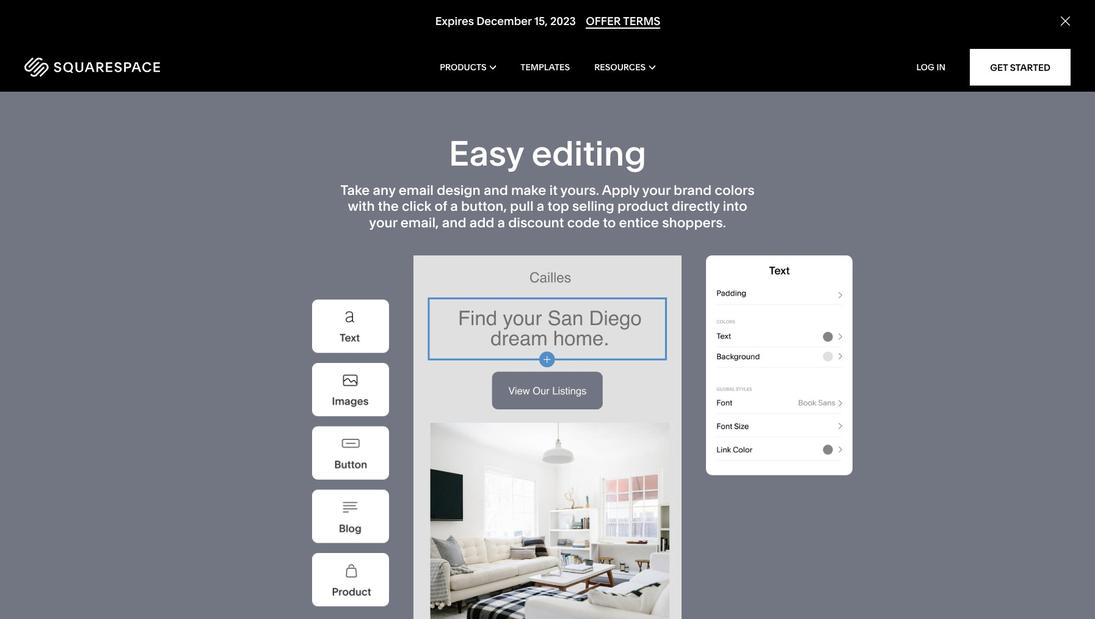 Task type: locate. For each thing, give the bounding box(es) containing it.
0 horizontal spatial your
[[369, 214, 398, 231]]

take any email design and make it yours. apply your brand colors with the click of a button, pull a top selling product directly into your email, and add a discount code to entice shoppers.
[[341, 182, 755, 231]]

entice
[[620, 214, 659, 231]]

directly
[[672, 198, 720, 215]]

click
[[402, 198, 432, 215]]

apply
[[602, 182, 640, 198]]

email body ui image
[[413, 255, 682, 619]]

a left 'top'
[[537, 198, 545, 215]]

with
[[348, 198, 375, 215]]

a right the add in the top of the page
[[498, 214, 505, 231]]

get
[[991, 61, 1009, 73]]

0 vertical spatial your
[[643, 182, 671, 198]]

the
[[378, 198, 399, 215]]

and
[[484, 182, 508, 198], [442, 214, 467, 231]]

log
[[917, 62, 935, 73]]

design
[[437, 182, 481, 198]]

selling
[[573, 198, 615, 215]]

offer terms
[[586, 14, 661, 28]]

make
[[512, 182, 547, 198]]

email campaign template with a thank you message for supporting small businesses. image
[[381, 0, 714, 21]]

a
[[451, 198, 458, 215], [537, 198, 545, 215], [498, 214, 505, 231]]

toolbar buttons ui image
[[312, 300, 389, 606]]

squarespace logo link
[[24, 57, 234, 77]]

1 horizontal spatial your
[[643, 182, 671, 198]]

templates link
[[521, 43, 570, 92]]

easy editing
[[449, 132, 647, 174]]

of
[[435, 198, 448, 215]]

discount
[[509, 214, 564, 231]]

a right of
[[451, 198, 458, 215]]

font editor ui image
[[707, 255, 854, 475]]

0 horizontal spatial and
[[442, 214, 467, 231]]

0 vertical spatial and
[[484, 182, 508, 198]]

button,
[[461, 198, 507, 215]]

your
[[643, 182, 671, 198], [369, 214, 398, 231]]

your down any
[[369, 214, 398, 231]]

top
[[548, 198, 570, 215]]

and left the add in the top of the page
[[442, 214, 467, 231]]

log             in
[[917, 62, 946, 73]]

1 vertical spatial and
[[442, 214, 467, 231]]

get started
[[991, 61, 1051, 73]]

code
[[568, 214, 600, 231]]

your right apply
[[643, 182, 671, 198]]

offer
[[586, 14, 621, 28]]

shoppers.
[[663, 214, 727, 231]]

email,
[[401, 214, 439, 231]]

get started link
[[971, 49, 1071, 86]]

yours.
[[561, 182, 600, 198]]

1 horizontal spatial and
[[484, 182, 508, 198]]

and left pull
[[484, 182, 508, 198]]

resources button
[[595, 43, 656, 92]]



Task type: vqa. For each thing, say whether or not it's contained in the screenshot.
RIVOLI in the button
no



Task type: describe. For each thing, give the bounding box(es) containing it.
easy
[[449, 132, 524, 174]]

december
[[477, 14, 532, 28]]

resources
[[595, 62, 646, 73]]

it
[[550, 182, 558, 198]]

1 vertical spatial your
[[369, 214, 398, 231]]

product
[[618, 198, 669, 215]]

expires december 15, 2023
[[435, 14, 576, 28]]

add
[[470, 214, 495, 231]]

→ button
[[1060, 26, 1071, 43]]

editing
[[532, 132, 647, 174]]

take
[[341, 182, 370, 198]]

→
[[1060, 26, 1071, 42]]

terms
[[623, 14, 661, 28]]

log             in link
[[917, 62, 946, 73]]

started
[[1011, 61, 1051, 73]]

into
[[723, 198, 748, 215]]

products
[[440, 62, 487, 73]]

email
[[399, 182, 434, 198]]

any
[[373, 182, 396, 198]]

products button
[[440, 43, 496, 92]]

15,
[[534, 14, 548, 28]]

2 horizontal spatial a
[[537, 198, 545, 215]]

email campaign template customized for your website title. image
[[738, 0, 1071, 21]]

pull
[[510, 198, 534, 215]]

1 horizontal spatial a
[[498, 214, 505, 231]]

2023
[[550, 14, 576, 28]]

squarespace logo image
[[24, 57, 160, 77]]

expires
[[435, 14, 474, 28]]

to
[[603, 214, 616, 231]]

in
[[937, 62, 946, 73]]

offer terms link
[[586, 14, 661, 29]]

0 horizontal spatial a
[[451, 198, 458, 215]]

brand
[[674, 182, 712, 198]]

templates
[[521, 62, 570, 73]]

colors
[[715, 182, 755, 198]]



